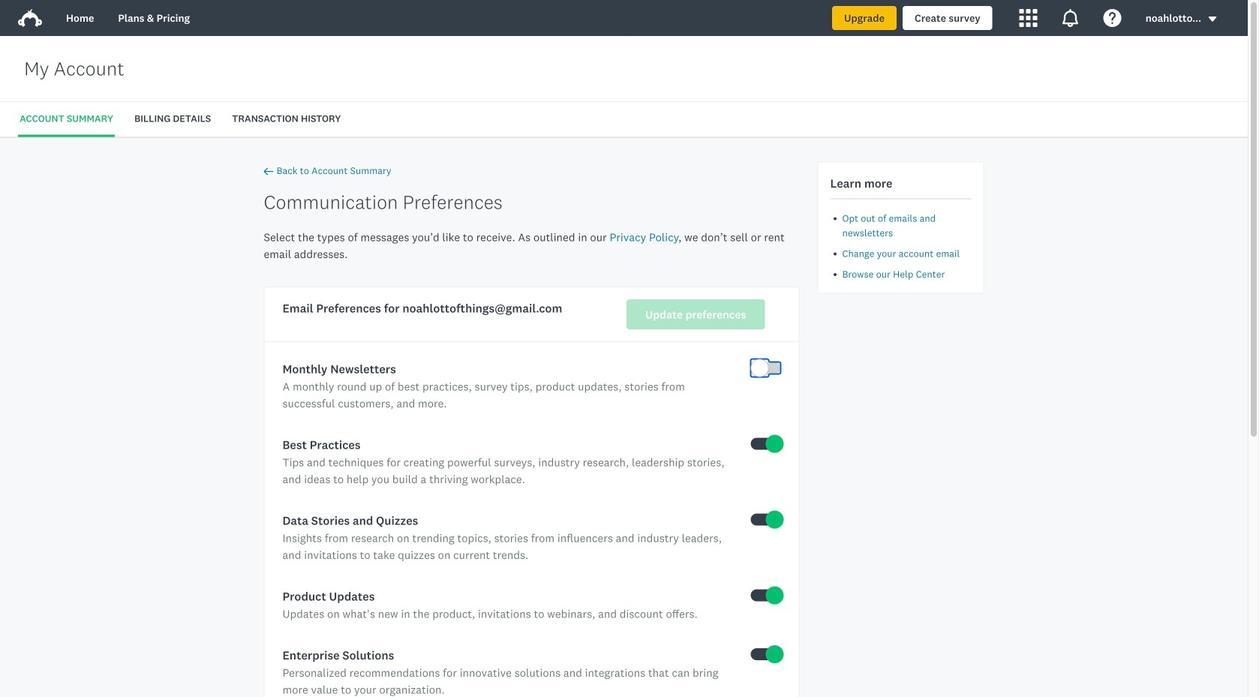 Task type: describe. For each thing, give the bounding box(es) containing it.
1 brand logo image from the top
[[18, 6, 42, 30]]

notification center icon image
[[1062, 9, 1080, 27]]



Task type: vqa. For each thing, say whether or not it's contained in the screenshot.
help icon
yes



Task type: locate. For each thing, give the bounding box(es) containing it.
dropdown arrow icon image
[[1208, 14, 1219, 24], [1209, 17, 1217, 22]]

tab list
[[0, 102, 1249, 137]]

arrowleft image
[[264, 166, 274, 176]]

2 brand logo image from the top
[[18, 9, 42, 27]]

help icon image
[[1104, 9, 1122, 27]]

brand logo image
[[18, 6, 42, 30], [18, 9, 42, 27]]

products icon image
[[1020, 9, 1038, 27], [1020, 9, 1038, 27]]



